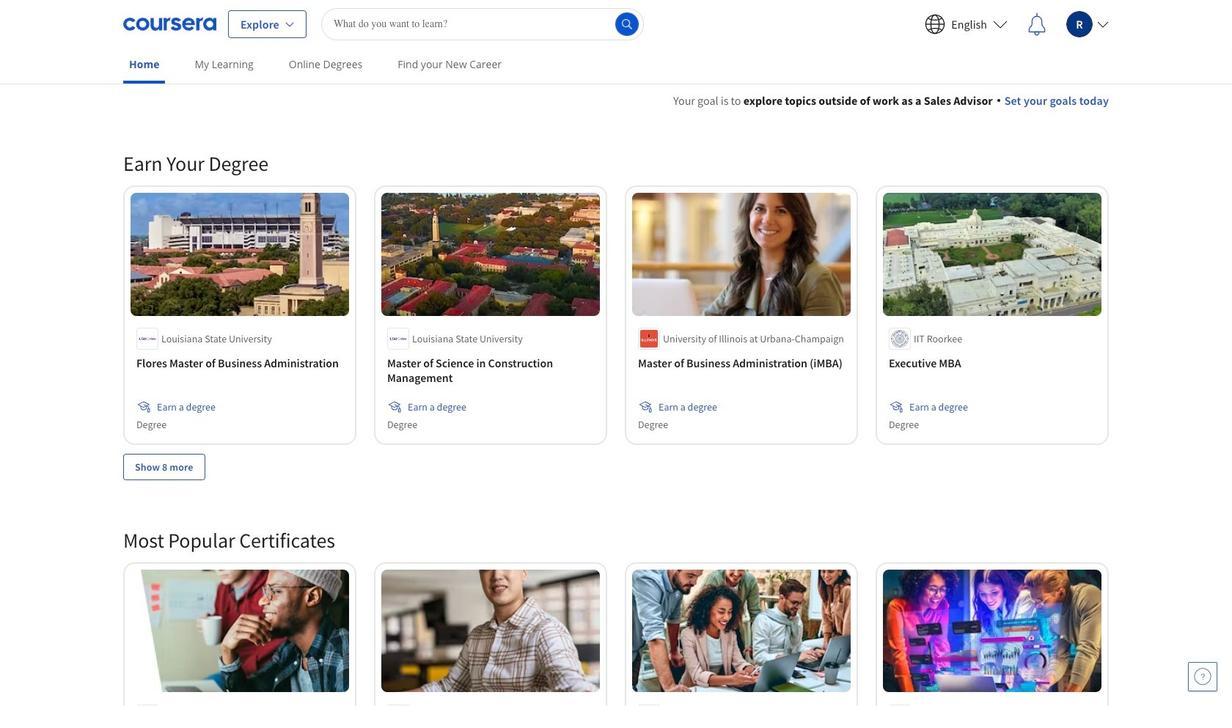 Task type: vqa. For each thing, say whether or not it's contained in the screenshot.
main content
yes



Task type: describe. For each thing, give the bounding box(es) containing it.
What do you want to learn? text field
[[321, 8, 644, 40]]

help center image
[[1195, 669, 1212, 686]]

earn your degree collection element
[[114, 127, 1118, 504]]



Task type: locate. For each thing, give the bounding box(es) containing it.
coursera image
[[123, 12, 216, 36]]

main content
[[0, 74, 1233, 707]]

None search field
[[321, 8, 644, 40]]

most popular certificates collection element
[[114, 504, 1118, 707]]



